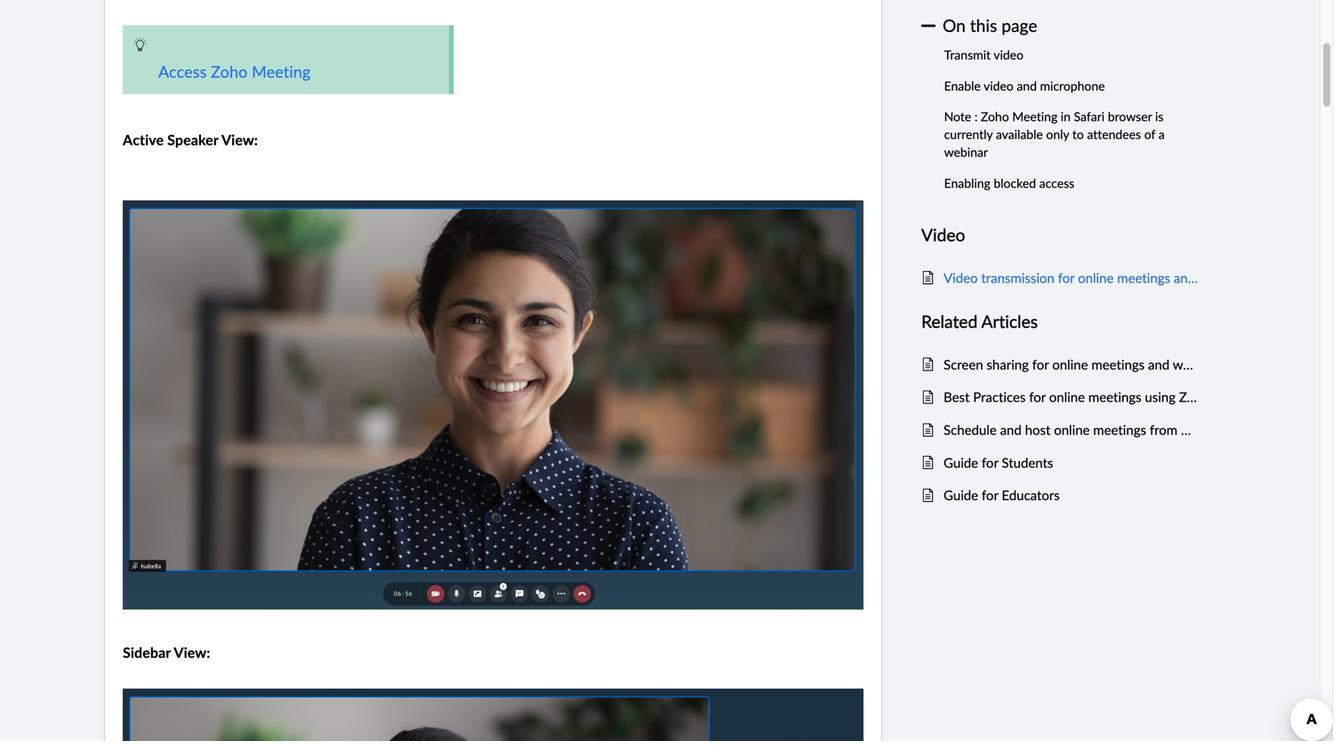 Task type: describe. For each thing, give the bounding box(es) containing it.
webinars for video
[[1199, 269, 1252, 287]]

to
[[1073, 126, 1084, 143]]

for for practices
[[1029, 389, 1046, 407]]

safari
[[1074, 108, 1105, 125]]

practices
[[973, 389, 1026, 407]]

best practices for online meetings using zoho meeting link
[[944, 387, 1262, 409]]

transmit video
[[944, 46, 1024, 63]]

schedule and host online meetings from zoho projects
[[944, 421, 1262, 439]]

in
[[1061, 108, 1071, 125]]

access zoho meeting link
[[158, 61, 311, 83]]

zoho right access
[[211, 61, 248, 83]]

for for transmission
[[1058, 269, 1075, 287]]

meetings for transmission
[[1118, 269, 1171, 287]]

speaker
[[167, 131, 218, 148]]

students
[[1002, 454, 1054, 472]]

sidebar view:
[[123, 644, 210, 662]]

enable video and microphone
[[944, 77, 1105, 94]]

schedule and host online meetings from zoho projects link
[[944, 420, 1262, 441]]

available
[[996, 126, 1043, 143]]

guide for educators link
[[944, 485, 1198, 507]]

video for enable
[[984, 77, 1014, 94]]

related articles heading
[[922, 308, 1198, 335]]

currently
[[944, 126, 993, 143]]

video for video
[[922, 223, 966, 246]]

related
[[922, 310, 978, 333]]

online for and
[[1054, 421, 1090, 439]]

meetings for sharing
[[1092, 356, 1145, 374]]

related articles
[[922, 310, 1038, 333]]

from
[[1150, 421, 1178, 439]]

0 vertical spatial meeting
[[252, 61, 311, 83]]

active speaker view:
[[123, 131, 258, 148]]

schedule
[[944, 421, 997, 439]]

enabling
[[944, 175, 991, 192]]

sidebar
[[123, 644, 171, 662]]

browser
[[1108, 108, 1152, 125]]

microphone
[[1040, 77, 1105, 94]]

guide for students link
[[944, 453, 1198, 474]]

guide for educators
[[944, 487, 1060, 505]]

access zoho meeting
[[158, 61, 311, 83]]

this
[[970, 14, 997, 37]]

screen sharing for online meetings and webinars link
[[944, 354, 1226, 376]]

screen sharing for online meetings and webinars
[[944, 356, 1226, 374]]

meeting inside best practices for online meetings using zoho meeting "link"
[[1213, 389, 1262, 407]]

of
[[1145, 126, 1156, 143]]

access
[[1040, 175, 1075, 192]]

for for sharing
[[1033, 356, 1049, 374]]

enable
[[944, 77, 981, 94]]

on
[[943, 14, 966, 37]]

using
[[1145, 389, 1176, 407]]

on this page
[[943, 14, 1038, 37]]

meeting inside note : zoho meeting in safari browser is currently available only to attendees of a webinar
[[1013, 108, 1058, 125]]



Task type: vqa. For each thing, say whether or not it's contained in the screenshot.
'TO'
yes



Task type: locate. For each thing, give the bounding box(es) containing it.
online up guide for students link
[[1054, 421, 1090, 439]]

sharing
[[987, 356, 1029, 374]]

zoho inside best practices for online meetings using zoho meeting "link"
[[1179, 389, 1210, 407]]

video up related
[[944, 269, 978, 287]]

0 horizontal spatial view:
[[174, 644, 210, 662]]

blocked
[[994, 175, 1036, 192]]

guide for guide for educators
[[944, 487, 979, 505]]

video down page
[[994, 46, 1024, 63]]

online for transmission
[[1078, 269, 1114, 287]]

0 vertical spatial webinars
[[1199, 269, 1252, 287]]

meeting
[[252, 61, 311, 83], [1013, 108, 1058, 125], [1213, 389, 1262, 407]]

attendees
[[1087, 126, 1141, 143]]

guide for students
[[944, 454, 1054, 472]]

host
[[1025, 421, 1051, 439]]

zoho right from
[[1181, 421, 1212, 439]]

for up the host
[[1029, 389, 1046, 407]]

video transmission for online meetings and webinars link
[[944, 268, 1252, 289]]

video
[[922, 223, 966, 246], [944, 269, 978, 287]]

1 horizontal spatial meeting
[[1013, 108, 1058, 125]]

articles
[[982, 310, 1038, 333]]

view: right speaker
[[221, 131, 258, 148]]

page
[[1002, 14, 1038, 37]]

online down screen sharing for online meetings and webinars link
[[1049, 389, 1085, 407]]

1 vertical spatial guide
[[944, 487, 979, 505]]

online down the related articles heading
[[1053, 356, 1088, 374]]

webinars
[[1199, 269, 1252, 287], [1173, 356, 1226, 374]]

zoho inside schedule and host online meetings from zoho projects "link"
[[1181, 421, 1212, 439]]

note : zoho meeting in safari browser is currently available only to attendees of a webinar link
[[944, 101, 1198, 168]]

note
[[944, 108, 972, 125]]

zoho
[[211, 61, 248, 83], [981, 108, 1009, 125], [1179, 389, 1210, 407], [1181, 421, 1212, 439]]

2 guide from the top
[[944, 487, 979, 505]]

a
[[1159, 126, 1165, 143]]

meetings for and
[[1094, 421, 1147, 439]]

0 vertical spatial guide
[[944, 454, 979, 472]]

access
[[158, 61, 207, 83]]

guide
[[944, 454, 979, 472], [944, 487, 979, 505]]

only
[[1046, 126, 1070, 143]]

1 guide from the top
[[944, 454, 979, 472]]

best
[[944, 389, 970, 407]]

2 horizontal spatial meeting
[[1213, 389, 1262, 407]]

meetings for practices
[[1089, 389, 1142, 407]]

for down guide for students
[[982, 487, 999, 505]]

webinar
[[944, 144, 988, 161]]

video down enabling
[[922, 223, 966, 246]]

zoho right : at the right of the page
[[981, 108, 1009, 125]]

online for sharing
[[1053, 356, 1088, 374]]

active
[[123, 131, 164, 148]]

video transmission for online meetings and webinars
[[944, 269, 1252, 287]]

zoho inside note : zoho meeting in safari browser is currently available only to attendees of a webinar
[[981, 108, 1009, 125]]

enabling blocked access link
[[944, 168, 1075, 199]]

screen
[[944, 356, 984, 374]]

enable video and microphone link
[[944, 70, 1105, 101]]

2 vertical spatial meeting
[[1213, 389, 1262, 407]]

transmit video link
[[944, 39, 1024, 70]]

0 vertical spatial video
[[994, 46, 1024, 63]]

online
[[1078, 269, 1114, 287], [1053, 356, 1088, 374], [1049, 389, 1085, 407], [1054, 421, 1090, 439]]

guide down schedule
[[944, 454, 979, 472]]

0 vertical spatial video
[[922, 223, 966, 246]]

video heading
[[922, 221, 1198, 249]]

video for video transmission for online meetings and webinars
[[944, 269, 978, 287]]

for up guide for educators
[[982, 454, 999, 472]]

online for practices
[[1049, 389, 1085, 407]]

and inside "link"
[[1000, 421, 1022, 439]]

zoho right using
[[1179, 389, 1210, 407]]

online down video "heading"
[[1078, 269, 1114, 287]]

meetings
[[1118, 269, 1171, 287], [1092, 356, 1145, 374], [1089, 389, 1142, 407], [1094, 421, 1147, 439]]

transmission
[[982, 269, 1055, 287]]

note : zoho meeting in safari browser is currently available only to attendees of a webinar
[[944, 108, 1165, 161]]

guide for guide for students
[[944, 454, 979, 472]]

for down video "heading"
[[1058, 269, 1075, 287]]

video
[[994, 46, 1024, 63], [984, 77, 1014, 94]]

1 vertical spatial meeting
[[1013, 108, 1058, 125]]

for right sharing
[[1033, 356, 1049, 374]]

enabling blocked access
[[944, 175, 1075, 192]]

webinars for related articles
[[1173, 356, 1226, 374]]

educators
[[1002, 487, 1060, 505]]

:
[[975, 108, 978, 125]]

for
[[1058, 269, 1075, 287], [1033, 356, 1049, 374], [1029, 389, 1046, 407], [982, 454, 999, 472], [982, 487, 999, 505]]

0 vertical spatial view:
[[221, 131, 258, 148]]

1 horizontal spatial view:
[[221, 131, 258, 148]]

1 vertical spatial video
[[944, 269, 978, 287]]

0 horizontal spatial meeting
[[252, 61, 311, 83]]

projects
[[1215, 421, 1262, 439]]

is
[[1156, 108, 1164, 125]]

guide down guide for students
[[944, 487, 979, 505]]

view:
[[221, 131, 258, 148], [174, 644, 210, 662]]

1 vertical spatial video
[[984, 77, 1014, 94]]

video down transmit video link
[[984, 77, 1014, 94]]

1 vertical spatial view:
[[174, 644, 210, 662]]

transmit
[[944, 46, 991, 63]]

best practices for online meetings using zoho meeting
[[944, 389, 1262, 407]]

for inside "link"
[[1029, 389, 1046, 407]]

video inside "heading"
[[922, 223, 966, 246]]

and
[[1017, 77, 1037, 94], [1174, 269, 1196, 287], [1148, 356, 1170, 374], [1000, 421, 1022, 439]]

1 vertical spatial webinars
[[1173, 356, 1226, 374]]

video for transmit
[[994, 46, 1024, 63]]

view: right sidebar
[[174, 644, 210, 662]]



